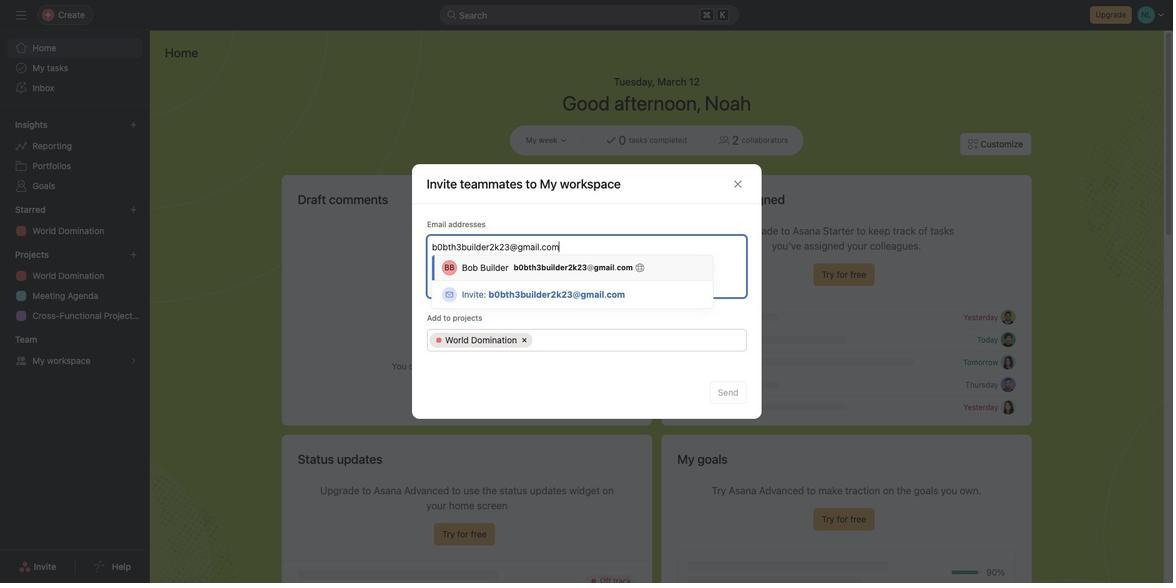 Task type: describe. For each thing, give the bounding box(es) containing it.
insights element
[[0, 114, 150, 199]]

close this dialog image
[[733, 179, 743, 189]]

starred element
[[0, 199, 150, 244]]

hide sidebar image
[[16, 10, 26, 20]]

teams element
[[0, 329, 150, 374]]

projects element
[[0, 244, 150, 329]]



Task type: vqa. For each thing, say whether or not it's contained in the screenshot.
list box
yes



Task type: locate. For each thing, give the bounding box(es) containing it.
list box
[[432, 255, 713, 309]]

None text field
[[537, 333, 740, 348]]

cell
[[429, 333, 533, 348]]

global element
[[0, 31, 150, 106]]

row
[[428, 330, 746, 351]]

Enter one or more email addresses text field
[[432, 239, 740, 254]]

prominent image
[[447, 10, 457, 20]]

dialog
[[412, 164, 762, 419]]



